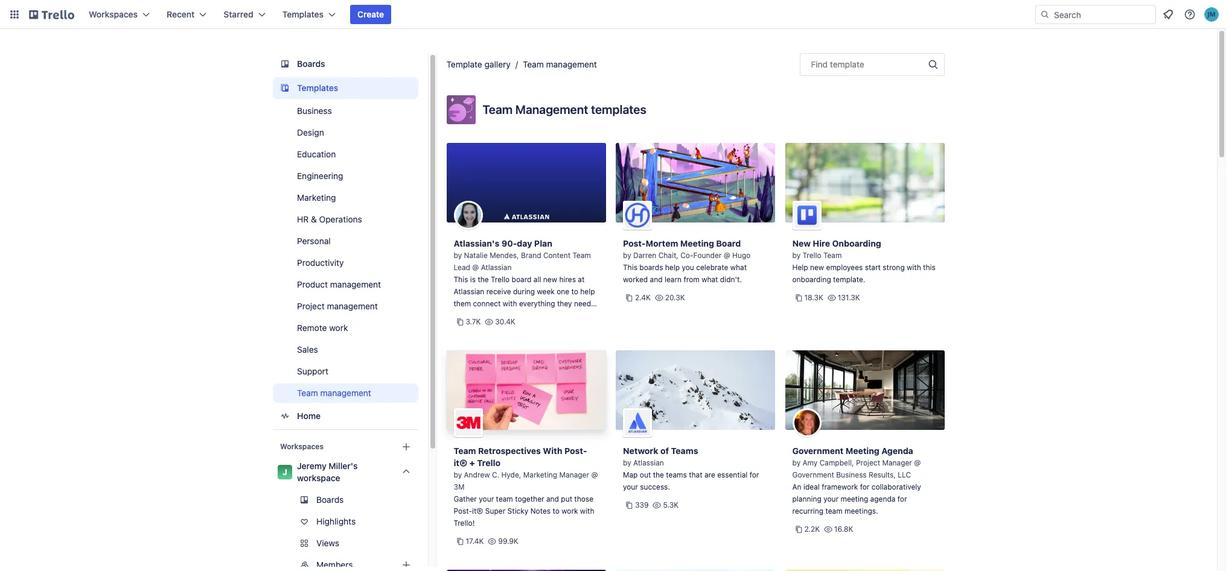 Task type: describe. For each thing, give the bounding box(es) containing it.
mendes,
[[490, 251, 519, 260]]

131.3k
[[838, 294, 861, 303]]

team inside team retrospectives with post- itⓡ + trello by andrew c. hyde, marketing manager @ 3m gather your team together and put those post-itⓡ super sticky notes to work with trello!
[[496, 495, 513, 504]]

week
[[537, 288, 555, 297]]

education
[[297, 149, 336, 159]]

members link
[[273, 556, 430, 572]]

new hire onboarding by trello team help new employees start strong with this onboarding template.
[[793, 239, 936, 284]]

remote work
[[297, 323, 348, 333]]

remote
[[297, 323, 327, 333]]

0 vertical spatial atlassian
[[481, 263, 512, 272]]

remote work link
[[273, 319, 418, 338]]

16.8k
[[835, 525, 854, 535]]

map
[[623, 471, 638, 480]]

sales link
[[273, 341, 418, 360]]

home
[[297, 411, 320, 422]]

help inside post-mortem meeting board by darren chait, co-founder @ hugo this boards help you celebrate what worked and learn from what didn't.
[[665, 263, 680, 272]]

here.
[[512, 312, 529, 321]]

@ inside post-mortem meeting board by darren chait, co-founder @ hugo this boards help you celebrate what worked and learn from what didn't.
[[724, 251, 731, 260]]

and inside team retrospectives with post- itⓡ + trello by andrew c. hyde, marketing manager @ 3m gather your team together and put those post-itⓡ super sticky notes to work with trello!
[[547, 495, 559, 504]]

template
[[830, 59, 865, 69]]

engineering link
[[273, 167, 418, 186]]

hr & operations link
[[273, 210, 418, 230]]

andrew
[[464, 471, 490, 480]]

design link
[[273, 123, 418, 143]]

during
[[513, 288, 535, 297]]

99.9k
[[498, 538, 519, 547]]

template.
[[834, 275, 866, 284]]

marketing inside team retrospectives with post- itⓡ + trello by andrew c. hyde, marketing manager @ 3m gather your team together and put those post-itⓡ super sticky notes to work with trello!
[[524, 471, 558, 480]]

team inside team retrospectives with post- itⓡ + trello by andrew c. hyde, marketing manager @ 3m gather your team together and put those post-itⓡ super sticky notes to work with trello!
[[454, 446, 476, 457]]

collaboratively
[[872, 483, 922, 492]]

team inside new hire onboarding by trello team help new employees start strong with this onboarding template.
[[824, 251, 842, 260]]

board
[[717, 239, 741, 249]]

chait,
[[659, 251, 679, 260]]

find template
[[811, 59, 865, 69]]

employees
[[827, 263, 863, 272]]

2 vertical spatial for
[[898, 495, 908, 504]]

boards link for views
[[273, 491, 418, 510]]

template gallery
[[447, 59, 511, 69]]

3.7k
[[466, 318, 481, 327]]

0 horizontal spatial team management link
[[273, 384, 418, 403]]

by inside new hire onboarding by trello team help new employees start strong with this onboarding template.
[[793, 251, 801, 260]]

lead
[[454, 263, 470, 272]]

manager inside government meeting agenda by amy campbell, project manager @ government business results, llc an ideal framework for collaboratively planning your meeting agenda for recurring team meetings.
[[883, 459, 913, 468]]

trello team image
[[793, 201, 822, 230]]

2 vertical spatial post-
[[454, 507, 472, 516]]

@ inside government meeting agenda by amy campbell, project manager @ government business results, llc an ideal framework for collaboratively planning your meeting agenda for recurring team meetings.
[[915, 459, 921, 468]]

templates link
[[273, 77, 418, 99]]

starred button
[[216, 5, 273, 24]]

recent button
[[159, 5, 214, 24]]

productivity link
[[273, 254, 418, 273]]

teams
[[671, 446, 699, 457]]

new inside new hire onboarding by trello team help new employees start strong with this onboarding template.
[[811, 263, 825, 272]]

framework
[[822, 483, 858, 492]]

members
[[316, 561, 353, 571]]

1 vertical spatial for
[[860, 483, 870, 492]]

Find template field
[[800, 53, 945, 76]]

board
[[512, 275, 532, 284]]

project management
[[297, 301, 378, 312]]

1 vertical spatial post-
[[565, 446, 587, 457]]

successful
[[473, 312, 510, 321]]

super
[[486, 507, 506, 516]]

project inside project management "link"
[[297, 301, 325, 312]]

create button
[[350, 5, 392, 24]]

mortem
[[646, 239, 679, 249]]

1 vertical spatial to
[[454, 312, 461, 321]]

support link
[[273, 362, 418, 382]]

your inside team retrospectives with post- itⓡ + trello by andrew c. hyde, marketing manager @ 3m gather your team together and put those post-itⓡ super sticky notes to work with trello!
[[479, 495, 494, 504]]

and inside post-mortem meeting board by darren chait, co-founder @ hugo this boards help you celebrate what worked and learn from what didn't.
[[650, 275, 663, 284]]

business inside government meeting agenda by amy campbell, project manager @ government business results, llc an ideal framework for collaboratively planning your meeting agenda for recurring team meetings.
[[837, 471, 867, 480]]

team management icon image
[[447, 95, 476, 124]]

by inside network of teams by atlassian map out the teams that are essential for your success.
[[623, 459, 632, 468]]

this
[[924, 263, 936, 272]]

0 horizontal spatial marketing
[[297, 193, 336, 203]]

co-
[[681, 251, 694, 260]]

j
[[282, 468, 287, 478]]

management down the productivity link
[[330, 280, 381, 290]]

connect
[[473, 300, 501, 309]]

team right gallery
[[523, 59, 544, 69]]

natalie mendes, brand content team lead @ atlassian image
[[454, 201, 483, 230]]

0 notifications image
[[1162, 7, 1176, 22]]

team inside atlassian's 90-day plan by natalie mendes, brand content team lead @ atlassian this is the trello board all new hires at atlassian receive during week one to help them connect with everything they need to be successful here.
[[573, 251, 591, 260]]

primary element
[[0, 0, 1227, 29]]

results,
[[869, 471, 896, 480]]

out
[[640, 471, 651, 480]]

management inside "link"
[[327, 301, 378, 312]]

2.2k
[[805, 525, 820, 535]]

3m
[[454, 483, 465, 492]]

team inside government meeting agenda by amy campbell, project manager @ government business results, llc an ideal framework for collaboratively planning your meeting agenda for recurring team meetings.
[[826, 507, 843, 516]]

hire
[[813, 239, 831, 249]]

1 vertical spatial workspaces
[[280, 443, 323, 452]]

network
[[623, 446, 659, 457]]

0 horizontal spatial team management
[[297, 388, 371, 399]]

1 horizontal spatial itⓡ
[[472, 507, 483, 516]]

project management link
[[273, 297, 418, 317]]

start
[[865, 263, 881, 272]]

natalie
[[464, 251, 488, 260]]

views link
[[273, 535, 430, 554]]

0 vertical spatial team management link
[[523, 59, 597, 69]]

productivity
[[297, 258, 344, 268]]

template board image
[[278, 81, 292, 95]]

meeting inside government meeting agenda by amy campbell, project manager @ government business results, llc an ideal framework for collaboratively planning your meeting agenda for recurring team meetings.
[[846, 446, 880, 457]]

management down support link
[[320, 388, 371, 399]]

hr & operations
[[297, 214, 362, 225]]

darren
[[634, 251, 657, 260]]

work inside team retrospectives with post- itⓡ + trello by andrew c. hyde, marketing manager @ 3m gather your team together and put those post-itⓡ super sticky notes to work with trello!
[[562, 507, 578, 516]]

design
[[297, 127, 324, 138]]

sales
[[297, 345, 318, 355]]

post-mortem meeting board by darren chait, co-founder @ hugo this boards help you celebrate what worked and learn from what didn't.
[[623, 239, 751, 284]]

didn't.
[[720, 275, 742, 284]]

with
[[543, 446, 563, 457]]

template gallery link
[[447, 59, 511, 69]]

with inside team retrospectives with post- itⓡ + trello by andrew c. hyde, marketing manager @ 3m gather your team together and put those post-itⓡ super sticky notes to work with trello!
[[580, 507, 595, 516]]

team right team management icon
[[483, 103, 513, 117]]

atlassian image
[[623, 409, 652, 438]]

search image
[[1041, 10, 1050, 19]]

gallery
[[485, 59, 511, 69]]

hr
[[297, 214, 308, 225]]

templates
[[591, 103, 647, 117]]

jeremy
[[297, 461, 326, 472]]

highlights link
[[273, 513, 418, 532]]

management
[[516, 103, 589, 117]]

open information menu image
[[1184, 8, 1197, 21]]

trello inside team retrospectives with post- itⓡ + trello by andrew c. hyde, marketing manager @ 3m gather your team together and put those post-itⓡ super sticky notes to work with trello!
[[477, 458, 501, 469]]

that
[[689, 471, 703, 480]]

andrew c. hyde, marketing manager @ 3m image
[[454, 409, 483, 438]]

switch to… image
[[8, 8, 21, 21]]

templates button
[[275, 5, 343, 24]]



Task type: locate. For each thing, give the bounding box(es) containing it.
20.3k
[[665, 294, 685, 303]]

views
[[316, 539, 339, 549]]

your down framework
[[824, 495, 839, 504]]

to right notes
[[553, 507, 560, 516]]

team management up 'team management templates'
[[523, 59, 597, 69]]

with
[[907, 263, 922, 272], [503, 300, 517, 309], [580, 507, 595, 516]]

miller's
[[329, 461, 358, 472]]

0 vertical spatial and
[[650, 275, 663, 284]]

operations
[[319, 214, 362, 225]]

education link
[[273, 145, 418, 164]]

the inside network of teams by atlassian map out the teams that are essential for your success.
[[653, 471, 664, 480]]

1 vertical spatial what
[[702, 275, 718, 284]]

meeting up campbell,
[[846, 446, 880, 457]]

help
[[793, 263, 809, 272]]

work
[[329, 323, 348, 333], [562, 507, 578, 516]]

your inside government meeting agenda by amy campbell, project manager @ government business results, llc an ideal framework for collaboratively planning your meeting agenda for recurring team meetings.
[[824, 495, 839, 504]]

1 horizontal spatial help
[[665, 263, 680, 272]]

manager up put
[[560, 471, 590, 480]]

marketing up &
[[297, 193, 336, 203]]

1 vertical spatial team management link
[[273, 384, 418, 403]]

and left put
[[547, 495, 559, 504]]

2.4k
[[635, 294, 651, 303]]

to for atlassian's 90-day plan
[[572, 288, 579, 297]]

0 horizontal spatial new
[[544, 275, 558, 284]]

meetings.
[[845, 507, 879, 516]]

forward image left 17.4k
[[416, 537, 430, 551]]

1 horizontal spatial team management
[[523, 59, 597, 69]]

and down boards
[[650, 275, 663, 284]]

boards link for home
[[273, 53, 418, 75]]

by
[[454, 251, 462, 260], [623, 251, 632, 260], [793, 251, 801, 260], [623, 459, 632, 468], [793, 459, 801, 468], [454, 471, 462, 480]]

with inside new hire onboarding by trello team help new employees start strong with this onboarding template.
[[907, 263, 922, 272]]

0 vertical spatial government
[[793, 446, 844, 457]]

help inside atlassian's 90-day plan by natalie mendes, brand content team lead @ atlassian this is the trello board all new hires at atlassian receive during week one to help them connect with everything they need to be successful here.
[[581, 288, 595, 297]]

celebrate
[[697, 263, 729, 272]]

business up "design"
[[297, 106, 332, 116]]

project
[[297, 301, 325, 312], [856, 459, 881, 468]]

1 vertical spatial meeting
[[846, 446, 880, 457]]

2 horizontal spatial for
[[898, 495, 908, 504]]

team up the 16.8k
[[826, 507, 843, 516]]

by up help
[[793, 251, 801, 260]]

0 horizontal spatial post-
[[454, 507, 472, 516]]

create a workspace image
[[399, 440, 413, 455]]

manager down agenda
[[883, 459, 913, 468]]

amy campbell, project manager @ government business results, llc image
[[793, 409, 822, 438]]

boards for home
[[297, 59, 325, 69]]

1 horizontal spatial this
[[623, 263, 638, 272]]

meeting inside post-mortem meeting board by darren chait, co-founder @ hugo this boards help you celebrate what worked and learn from what didn't.
[[681, 239, 715, 249]]

agenda
[[882, 446, 914, 457]]

project inside government meeting agenda by amy campbell, project manager @ government business results, llc an ideal framework for collaboratively planning your meeting agenda for recurring team meetings.
[[856, 459, 881, 468]]

at
[[578, 275, 585, 284]]

2 vertical spatial to
[[553, 507, 560, 516]]

0 horizontal spatial your
[[479, 495, 494, 504]]

0 vertical spatial meeting
[[681, 239, 715, 249]]

boards right board image
[[297, 59, 325, 69]]

for up meeting
[[860, 483, 870, 492]]

management up 'team management templates'
[[546, 59, 597, 69]]

1 horizontal spatial workspaces
[[280, 443, 323, 452]]

1 vertical spatial help
[[581, 288, 595, 297]]

1 horizontal spatial manager
[[883, 459, 913, 468]]

1 horizontal spatial to
[[553, 507, 560, 516]]

day
[[517, 239, 532, 249]]

by left amy
[[793, 459, 801, 468]]

atlassian inside network of teams by atlassian map out the teams that are essential for your success.
[[634, 459, 664, 468]]

0 vertical spatial business
[[297, 106, 332, 116]]

management down the product management link in the left of the page
[[327, 301, 378, 312]]

339
[[635, 501, 649, 510]]

network of teams by atlassian map out the teams that are essential for your success.
[[623, 446, 759, 492]]

project up results,
[[856, 459, 881, 468]]

hires
[[560, 275, 576, 284]]

manager inside team retrospectives with post- itⓡ + trello by andrew c. hyde, marketing manager @ 3m gather your team together and put those post-itⓡ super sticky notes to work with trello!
[[560, 471, 590, 480]]

1 government from the top
[[793, 446, 844, 457]]

this left is
[[454, 275, 468, 284]]

post- inside post-mortem meeting board by darren chait, co-founder @ hugo this boards help you celebrate what worked and learn from what didn't.
[[623, 239, 646, 249]]

your down map in the bottom of the page
[[623, 483, 638, 492]]

all
[[534, 275, 541, 284]]

new inside atlassian's 90-day plan by natalie mendes, brand content team lead @ atlassian this is the trello board all new hires at atlassian receive during week one to help them connect with everything they need to be successful here.
[[544, 275, 558, 284]]

0 horizontal spatial and
[[547, 495, 559, 504]]

0 vertical spatial templates
[[282, 9, 324, 19]]

1 forward image from the top
[[416, 537, 430, 551]]

government up amy
[[793, 446, 844, 457]]

this
[[623, 263, 638, 272], [454, 275, 468, 284]]

0 horizontal spatial to
[[454, 312, 461, 321]]

to for team retrospectives with post- itⓡ + trello
[[553, 507, 560, 516]]

workspaces inside popup button
[[89, 9, 138, 19]]

2 horizontal spatial your
[[824, 495, 839, 504]]

1 horizontal spatial and
[[650, 275, 663, 284]]

0 horizontal spatial what
[[702, 275, 718, 284]]

government up ideal
[[793, 471, 835, 480]]

for down collaboratively
[[898, 495, 908, 504]]

meeting
[[841, 495, 869, 504]]

boards up the highlights in the left of the page
[[316, 495, 344, 506]]

team up 'at'
[[573, 251, 591, 260]]

boards link up templates link on the left top of the page
[[273, 53, 418, 75]]

0 vertical spatial the
[[478, 275, 489, 284]]

0 horizontal spatial manager
[[560, 471, 590, 480]]

post- up darren
[[623, 239, 646, 249]]

2 government from the top
[[793, 471, 835, 480]]

1 horizontal spatial marketing
[[524, 471, 558, 480]]

work down put
[[562, 507, 578, 516]]

2 horizontal spatial to
[[572, 288, 579, 297]]

@ inside team retrospectives with post- itⓡ + trello by andrew c. hyde, marketing manager @ 3m gather your team together and put those post-itⓡ super sticky notes to work with trello!
[[592, 471, 598, 480]]

1 vertical spatial trello
[[491, 275, 510, 284]]

1 vertical spatial manager
[[560, 471, 590, 480]]

jeremy miller (jeremymiller198) image
[[1205, 7, 1219, 22]]

1 horizontal spatial meeting
[[846, 446, 880, 457]]

templates inside popup button
[[282, 9, 324, 19]]

business link
[[273, 101, 418, 121]]

1 horizontal spatial post-
[[565, 446, 587, 457]]

government
[[793, 446, 844, 457], [793, 471, 835, 480]]

new up onboarding on the top of the page
[[811, 263, 825, 272]]

personal
[[297, 236, 331, 246]]

team management
[[523, 59, 597, 69], [297, 388, 371, 399]]

to right one
[[572, 288, 579, 297]]

team management link down support link
[[273, 384, 418, 403]]

atlassian down the mendes, in the top of the page
[[481, 263, 512, 272]]

0 vertical spatial work
[[329, 323, 348, 333]]

by inside atlassian's 90-day plan by natalie mendes, brand content team lead @ atlassian this is the trello board all new hires at atlassian receive during week one to help them connect with everything they need to be successful here.
[[454, 251, 462, 260]]

2 horizontal spatial post-
[[623, 239, 646, 249]]

templates up board image
[[282, 9, 324, 19]]

by up lead
[[454, 251, 462, 260]]

by inside post-mortem meeting board by darren chait, co-founder @ hugo this boards help you celebrate what worked and learn from what didn't.
[[623, 251, 632, 260]]

0 horizontal spatial this
[[454, 275, 468, 284]]

recurring
[[793, 507, 824, 516]]

back to home image
[[29, 5, 74, 24]]

0 vertical spatial what
[[731, 263, 747, 272]]

support
[[297, 367, 328, 377]]

home link
[[273, 406, 418, 428]]

onboarding
[[793, 275, 832, 284]]

workspaces
[[89, 9, 138, 19], [280, 443, 323, 452]]

1 vertical spatial itⓡ
[[472, 507, 483, 516]]

1 vertical spatial government
[[793, 471, 835, 480]]

0 horizontal spatial with
[[503, 300, 517, 309]]

what down celebrate
[[702, 275, 718, 284]]

c.
[[492, 471, 500, 480]]

itⓡ down gather
[[472, 507, 483, 516]]

30.4k
[[495, 318, 516, 327]]

for right essential
[[750, 471, 759, 480]]

the
[[478, 275, 489, 284], [653, 471, 664, 480]]

them
[[454, 300, 471, 309]]

meeting up co-
[[681, 239, 715, 249]]

0 vertical spatial forward image
[[416, 537, 430, 551]]

with left this
[[907, 263, 922, 272]]

1 vertical spatial project
[[856, 459, 881, 468]]

1 vertical spatial marketing
[[524, 471, 558, 480]]

1 horizontal spatial business
[[837, 471, 867, 480]]

help up the learn
[[665, 263, 680, 272]]

0 horizontal spatial workspaces
[[89, 9, 138, 19]]

0 vertical spatial help
[[665, 263, 680, 272]]

team management link up 'team management templates'
[[523, 59, 597, 69]]

team up +
[[454, 446, 476, 457]]

sticky
[[508, 507, 529, 516]]

trello up receive
[[491, 275, 510, 284]]

1 vertical spatial team
[[826, 507, 843, 516]]

this inside atlassian's 90-day plan by natalie mendes, brand content team lead @ atlassian this is the trello board all new hires at atlassian receive during week one to help them connect with everything they need to be successful here.
[[454, 275, 468, 284]]

1 vertical spatial boards link
[[273, 491, 418, 510]]

0 vertical spatial trello
[[803, 251, 822, 260]]

team retrospectives with post- itⓡ + trello by andrew c. hyde, marketing manager @ 3m gather your team together and put those post-itⓡ super sticky notes to work with trello!
[[454, 446, 598, 529]]

0 vertical spatial for
[[750, 471, 759, 480]]

atlassian's
[[454, 239, 500, 249]]

1 horizontal spatial what
[[731, 263, 747, 272]]

forward image inside members "link"
[[416, 559, 430, 572]]

amy
[[803, 459, 818, 468]]

content
[[544, 251, 571, 260]]

of
[[661, 446, 669, 457]]

you
[[682, 263, 695, 272]]

forward image right add image
[[416, 559, 430, 572]]

0 vertical spatial post-
[[623, 239, 646, 249]]

jeremy miller's workspace
[[297, 461, 358, 484]]

to inside team retrospectives with post- itⓡ + trello by andrew c. hyde, marketing manager @ 3m gather your team together and put those post-itⓡ super sticky notes to work with trello!
[[553, 507, 560, 516]]

boards for views
[[316, 495, 344, 506]]

1 horizontal spatial the
[[653, 471, 664, 480]]

plan
[[534, 239, 553, 249]]

for inside network of teams by atlassian map out the teams that are essential for your success.
[[750, 471, 759, 480]]

new
[[793, 239, 811, 249]]

an
[[793, 483, 802, 492]]

this up worked
[[623, 263, 638, 272]]

@ inside atlassian's 90-day plan by natalie mendes, brand content team lead @ atlassian this is the trello board all new hires at atlassian receive during week one to help them connect with everything they need to be successful here.
[[472, 263, 479, 272]]

1 vertical spatial boards
[[316, 495, 344, 506]]

add image
[[399, 559, 413, 572]]

team management templates
[[483, 103, 647, 117]]

with up here.
[[503, 300, 517, 309]]

workspaces button
[[82, 5, 157, 24]]

hugo
[[733, 251, 751, 260]]

meeting
[[681, 239, 715, 249], [846, 446, 880, 457]]

1 vertical spatial this
[[454, 275, 468, 284]]

1 horizontal spatial team management link
[[523, 59, 597, 69]]

manager
[[883, 459, 913, 468], [560, 471, 590, 480]]

marketing up together
[[524, 471, 558, 480]]

2 horizontal spatial with
[[907, 263, 922, 272]]

team up 'super'
[[496, 495, 513, 504]]

1 horizontal spatial work
[[562, 507, 578, 516]]

board image
[[278, 57, 292, 71]]

1 vertical spatial work
[[562, 507, 578, 516]]

to left the be
[[454, 312, 461, 321]]

by up map in the bottom of the page
[[623, 459, 632, 468]]

post- right with
[[565, 446, 587, 457]]

with inside atlassian's 90-day plan by natalie mendes, brand content team lead @ atlassian this is the trello board all new hires at atlassian receive during week one to help them connect with everything they need to be successful here.
[[503, 300, 517, 309]]

1 vertical spatial and
[[547, 495, 559, 504]]

the right is
[[478, 275, 489, 284]]

trello down hire
[[803, 251, 822, 260]]

Search field
[[1050, 5, 1156, 24]]

1 vertical spatial business
[[837, 471, 867, 480]]

2 forward image from the top
[[416, 559, 430, 572]]

by inside government meeting agenda by amy campbell, project manager @ government business results, llc an ideal framework for collaboratively planning your meeting agenda for recurring team meetings.
[[793, 459, 801, 468]]

they
[[557, 300, 572, 309]]

0 horizontal spatial work
[[329, 323, 348, 333]]

what down the hugo
[[731, 263, 747, 272]]

@ up those at the bottom left
[[592, 471, 598, 480]]

hyde,
[[502, 471, 522, 480]]

2 vertical spatial atlassian
[[634, 459, 664, 468]]

1 vertical spatial team management
[[297, 388, 371, 399]]

team
[[523, 59, 544, 69], [483, 103, 513, 117], [573, 251, 591, 260], [824, 251, 842, 260], [297, 388, 318, 399], [454, 446, 476, 457]]

team management down support link
[[297, 388, 371, 399]]

@ down natalie
[[472, 263, 479, 272]]

0 vertical spatial to
[[572, 288, 579, 297]]

campbell,
[[820, 459, 854, 468]]

the up success.
[[653, 471, 664, 480]]

your up 'super'
[[479, 495, 494, 504]]

everything
[[519, 300, 555, 309]]

atlassian's 90-day plan by natalie mendes, brand content team lead @ atlassian this is the trello board all new hires at atlassian receive during week one to help them connect with everything they need to be successful here.
[[454, 239, 595, 321]]

post-
[[623, 239, 646, 249], [565, 446, 587, 457], [454, 507, 472, 516]]

retrospectives
[[478, 446, 541, 457]]

0 vertical spatial marketing
[[297, 193, 336, 203]]

forward image inside the views 'link'
[[416, 537, 430, 551]]

0 horizontal spatial meeting
[[681, 239, 715, 249]]

&
[[311, 214, 317, 225]]

atlassian up out
[[634, 459, 664, 468]]

recent
[[167, 9, 195, 19]]

0 horizontal spatial business
[[297, 106, 332, 116]]

by inside team retrospectives with post- itⓡ + trello by andrew c. hyde, marketing manager @ 3m gather your team together and put those post-itⓡ super sticky notes to work with trello!
[[454, 471, 462, 480]]

find
[[811, 59, 828, 69]]

with down those at the bottom left
[[580, 507, 595, 516]]

put
[[561, 495, 573, 504]]

the inside atlassian's 90-day plan by natalie mendes, brand content team lead @ atlassian this is the trello board all new hires at atlassian receive during week one to help them connect with everything they need to be successful here.
[[478, 275, 489, 284]]

help up need
[[581, 288, 595, 297]]

engineering
[[297, 171, 343, 181]]

boards link up highlights link
[[273, 491, 418, 510]]

1 vertical spatial with
[[503, 300, 517, 309]]

0 horizontal spatial for
[[750, 471, 759, 480]]

0 horizontal spatial itⓡ
[[454, 458, 468, 469]]

0 vertical spatial this
[[623, 263, 638, 272]]

home image
[[278, 410, 292, 424]]

team down hire
[[824, 251, 842, 260]]

0 vertical spatial team management
[[523, 59, 597, 69]]

2 vertical spatial trello
[[477, 458, 501, 469]]

0 horizontal spatial help
[[581, 288, 595, 297]]

1 vertical spatial atlassian
[[454, 288, 485, 297]]

worked
[[623, 275, 648, 284]]

forward image
[[416, 537, 430, 551], [416, 559, 430, 572]]

atlassian down is
[[454, 288, 485, 297]]

post- up trello!
[[454, 507, 472, 516]]

essential
[[718, 471, 748, 480]]

0 vertical spatial boards
[[297, 59, 325, 69]]

0 vertical spatial team
[[496, 495, 513, 504]]

@ up collaboratively
[[915, 459, 921, 468]]

0 vertical spatial manager
[[883, 459, 913, 468]]

1 vertical spatial templates
[[297, 83, 338, 93]]

1 boards link from the top
[[273, 53, 418, 75]]

your inside network of teams by atlassian map out the teams that are essential for your success.
[[623, 483, 638, 492]]

templates
[[282, 9, 324, 19], [297, 83, 338, 93]]

17.4k
[[466, 538, 484, 547]]

business up framework
[[837, 471, 867, 480]]

templates right template board image
[[297, 83, 338, 93]]

starred
[[224, 9, 254, 19]]

0 vertical spatial project
[[297, 301, 325, 312]]

by left darren
[[623, 251, 632, 260]]

trello up c.
[[477, 458, 501, 469]]

new up "week"
[[544, 275, 558, 284]]

this inside post-mortem meeting board by darren chait, co-founder @ hugo this boards help you celebrate what worked and learn from what didn't.
[[623, 263, 638, 272]]

darren chait, co-founder @ hugo image
[[623, 201, 652, 230]]

by up 3m
[[454, 471, 462, 480]]

trello inside atlassian's 90-day plan by natalie mendes, brand content team lead @ atlassian this is the trello board all new hires at atlassian receive during week one to help them connect with everything they need to be successful here.
[[491, 275, 510, 284]]

@ down board
[[724, 251, 731, 260]]

0 vertical spatial itⓡ
[[454, 458, 468, 469]]

1 horizontal spatial project
[[856, 459, 881, 468]]

work down project management
[[329, 323, 348, 333]]

2 boards link from the top
[[273, 491, 418, 510]]

agenda
[[871, 495, 896, 504]]

one
[[557, 288, 570, 297]]

trello!
[[454, 519, 475, 529]]

personal link
[[273, 232, 418, 251]]

trello inside new hire onboarding by trello team help new employees start strong with this onboarding template.
[[803, 251, 822, 260]]

1 horizontal spatial new
[[811, 263, 825, 272]]

business
[[297, 106, 332, 116], [837, 471, 867, 480]]

0 vertical spatial workspaces
[[89, 9, 138, 19]]

0 vertical spatial boards link
[[273, 53, 418, 75]]

itⓡ left +
[[454, 458, 468, 469]]

0 horizontal spatial team
[[496, 495, 513, 504]]

project up remote
[[297, 301, 325, 312]]

0 horizontal spatial the
[[478, 275, 489, 284]]

team down support
[[297, 388, 318, 399]]

teams
[[666, 471, 687, 480]]



Task type: vqa. For each thing, say whether or not it's contained in the screenshot.


